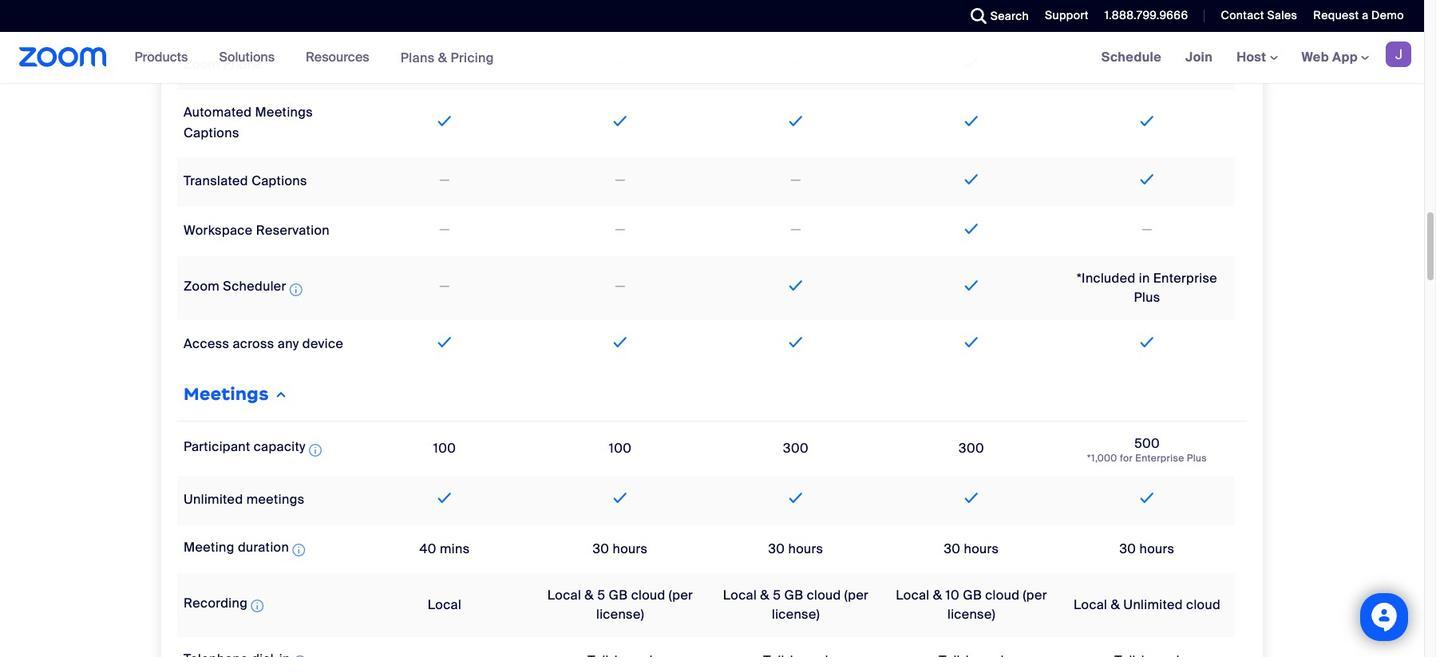 Task type: describe. For each thing, give the bounding box(es) containing it.
meetings inside automated meetings captions
[[255, 104, 313, 121]]

3 hours from the left
[[964, 541, 999, 557]]

license) inside "local & 10 gb cloud (per license)"
[[948, 606, 996, 623]]

1 (per from the left
[[669, 587, 693, 604]]

demo
[[1372, 8, 1405, 22]]

2 license) from the left
[[772, 606, 820, 623]]

enterprise inside the 500 *1,000 for enterprise plus
[[1136, 452, 1185, 465]]

enterprise inside *included in enterprise plus
[[1154, 270, 1218, 287]]

1.888.799.9666
[[1105, 8, 1189, 22]]

meetings
[[247, 491, 305, 508]]

request
[[1314, 8, 1360, 22]]

4 hours from the left
[[1140, 541, 1175, 557]]

contact
[[1221, 8, 1265, 22]]

recording
[[184, 595, 248, 612]]

3 30 hours from the left
[[944, 541, 999, 557]]

participant capacity application
[[184, 439, 325, 460]]

access across any device
[[184, 335, 344, 352]]

right image
[[273, 388, 289, 401]]

2 30 hours from the left
[[769, 541, 824, 557]]

& inside product information navigation
[[438, 49, 448, 66]]

*included
[[1077, 270, 1136, 287]]

across
[[233, 335, 274, 352]]

translated
[[184, 172, 248, 189]]

join link
[[1174, 32, 1225, 83]]

& inside "local & 10 gb cloud (per license)"
[[933, 587, 943, 604]]

(per inside "local & 10 gb cloud (per license)"
[[1023, 587, 1048, 604]]

any
[[278, 335, 299, 352]]

web app
[[1302, 49, 1358, 65]]

workspace
[[184, 222, 253, 239]]

1 local & 5 gb cloud (per license) from the left
[[548, 587, 693, 623]]

support
[[1045, 8, 1089, 22]]

plans & pricing
[[401, 49, 494, 66]]

10
[[946, 587, 960, 604]]

telephone dial-in image
[[294, 653, 306, 657]]

captions inside automated meetings captions
[[184, 125, 239, 141]]

duration
[[238, 539, 289, 556]]

phone
[[223, 56, 263, 73]]

contact sales
[[1221, 8, 1298, 22]]

device
[[303, 335, 344, 352]]

meetings navigation
[[1090, 32, 1425, 84]]

1 horizontal spatial unlimited
[[1124, 596, 1184, 613]]

1 horizontal spatial captions
[[252, 172, 307, 189]]

participant capacity
[[184, 439, 306, 455]]

host
[[1237, 49, 1270, 65]]

zoom scheduler image
[[290, 280, 302, 299]]

unlimited meetings
[[184, 491, 305, 508]]

resources
[[306, 49, 369, 65]]

app
[[1333, 49, 1358, 65]]

meeting duration application
[[184, 539, 308, 560]]

banner containing products
[[0, 32, 1425, 84]]

request a demo
[[1314, 8, 1405, 22]]

1 30 from the left
[[593, 541, 610, 557]]

automated meetings captions
[[184, 104, 313, 141]]

2 (per from the left
[[845, 587, 869, 604]]

web
[[1302, 49, 1330, 65]]

for
[[1120, 452, 1133, 465]]

search
[[991, 9, 1030, 23]]

local inside "local & 10 gb cloud (per license)"
[[896, 587, 930, 604]]

zoom for zoom phone
[[184, 56, 220, 73]]

schedule
[[1102, 49, 1162, 65]]

500
[[1135, 435, 1160, 452]]

40 mins
[[420, 541, 470, 557]]

zoom logo image
[[19, 47, 107, 67]]



Task type: vqa. For each thing, say whether or not it's contained in the screenshot.
Schedule
yes



Task type: locate. For each thing, give the bounding box(es) containing it.
web app button
[[1302, 49, 1370, 65]]

product information navigation
[[123, 32, 506, 84]]

3 gb from the left
[[963, 587, 982, 604]]

1 300 from the left
[[784, 440, 809, 457]]

gb
[[609, 587, 628, 604], [785, 587, 804, 604], [963, 587, 982, 604]]

1 vertical spatial enterprise
[[1136, 452, 1185, 465]]

0 vertical spatial enterprise
[[1154, 270, 1218, 287]]

license)
[[597, 606, 645, 623], [772, 606, 820, 623], [948, 606, 996, 623]]

mins
[[440, 541, 470, 557]]

search button
[[959, 0, 1033, 32]]

30
[[593, 541, 610, 557], [769, 541, 785, 557], [944, 541, 961, 557], [1120, 541, 1137, 557]]

products button
[[135, 32, 195, 83]]

5
[[598, 587, 606, 604], [773, 587, 781, 604]]

zoom phone
[[184, 56, 263, 73]]

local & unlimited cloud
[[1074, 596, 1221, 613]]

0 horizontal spatial 100
[[434, 440, 456, 457]]

join
[[1186, 49, 1213, 65]]

solutions button
[[219, 32, 282, 83]]

meetings
[[255, 104, 313, 121], [184, 383, 269, 405]]

cloud inside "local & 10 gb cloud (per license)"
[[986, 587, 1020, 604]]

meetings down product information navigation
[[255, 104, 313, 121]]

a
[[1363, 8, 1369, 22]]

2 gb from the left
[[785, 587, 804, 604]]

contact sales link
[[1210, 0, 1302, 32], [1221, 8, 1298, 22]]

products
[[135, 49, 188, 65]]

sales
[[1268, 8, 1298, 22]]

0 horizontal spatial unlimited
[[184, 491, 243, 508]]

host button
[[1237, 49, 1278, 65]]

0 horizontal spatial local & 5 gb cloud (per license)
[[548, 587, 693, 623]]

3 30 from the left
[[944, 541, 961, 557]]

1 100 from the left
[[434, 440, 456, 457]]

0 horizontal spatial plus
[[1134, 289, 1161, 306]]

4 30 hours from the left
[[1120, 541, 1175, 557]]

captions up reservation
[[252, 172, 307, 189]]

gb inside "local & 10 gb cloud (per license)"
[[963, 587, 982, 604]]

pricing
[[451, 49, 494, 66]]

participant
[[184, 439, 250, 455]]

meeting
[[184, 539, 235, 556]]

0 horizontal spatial license)
[[597, 606, 645, 623]]

plus down in
[[1134, 289, 1161, 306]]

1 vertical spatial meetings
[[184, 383, 269, 405]]

resources button
[[306, 32, 377, 83]]

participant capacity image
[[309, 440, 322, 460]]

translated captions
[[184, 172, 307, 189]]

0 horizontal spatial 300
[[784, 440, 809, 457]]

(per
[[669, 587, 693, 604], [845, 587, 869, 604], [1023, 587, 1048, 604]]

1 horizontal spatial 5
[[773, 587, 781, 604]]

*1,000
[[1088, 452, 1118, 465]]

0 horizontal spatial 5
[[598, 587, 606, 604]]

1 horizontal spatial gb
[[785, 587, 804, 604]]

local & 5 gb cloud (per license)
[[548, 587, 693, 623], [723, 587, 869, 623]]

plans
[[401, 49, 435, 66]]

0 vertical spatial unlimited
[[184, 491, 243, 508]]

0 horizontal spatial (per
[[669, 587, 693, 604]]

reservation
[[256, 222, 330, 239]]

not included image
[[437, 171, 453, 190], [788, 171, 804, 190], [437, 221, 453, 240], [613, 221, 628, 240], [788, 221, 804, 240], [1140, 221, 1155, 240]]

1 horizontal spatial local & 5 gb cloud (per license)
[[723, 587, 869, 623]]

1 vertical spatial zoom
[[184, 278, 220, 295]]

1 zoom from the top
[[184, 56, 220, 73]]

100
[[434, 440, 456, 457], [609, 440, 632, 457]]

schedule link
[[1090, 32, 1174, 83]]

captions
[[184, 125, 239, 141], [252, 172, 307, 189]]

cloud
[[631, 587, 666, 604], [807, 587, 841, 604], [986, 587, 1020, 604], [1187, 596, 1221, 613]]

1 horizontal spatial 100
[[609, 440, 632, 457]]

meetings up participant
[[184, 383, 269, 405]]

zoom inside zoom scheduler application
[[184, 278, 220, 295]]

1 vertical spatial unlimited
[[1124, 596, 1184, 613]]

request a demo link
[[1302, 0, 1425, 32], [1314, 8, 1405, 22]]

1 horizontal spatial (per
[[845, 587, 869, 604]]

meetings inside meetings cell
[[184, 383, 269, 405]]

2 local & 5 gb cloud (per license) from the left
[[723, 587, 869, 623]]

workspace reservation
[[184, 222, 330, 239]]

enterprise right in
[[1154, 270, 1218, 287]]

0 vertical spatial meetings
[[255, 104, 313, 121]]

plus
[[1134, 289, 1161, 306], [1187, 452, 1208, 465]]

plus inside *included in enterprise plus
[[1134, 289, 1161, 306]]

1.888.799.9666 button
[[1093, 0, 1193, 32], [1105, 8, 1189, 22]]

included image
[[961, 112, 983, 131], [1137, 112, 1158, 131], [961, 170, 983, 189], [1137, 170, 1158, 189], [961, 220, 983, 239], [434, 333, 455, 352], [786, 333, 807, 352], [1137, 333, 1158, 352], [434, 489, 455, 508], [610, 489, 631, 508], [786, 489, 807, 508], [961, 489, 983, 508]]

zoom left scheduler
[[184, 278, 220, 295]]

meetings cell
[[177, 376, 1247, 414]]

2 horizontal spatial gb
[[963, 587, 982, 604]]

500 *1,000 for enterprise plus
[[1088, 435, 1208, 465]]

2 5 from the left
[[773, 587, 781, 604]]

access
[[184, 335, 229, 352]]

not included image
[[613, 171, 628, 190], [437, 278, 453, 297], [613, 278, 628, 297]]

1 license) from the left
[[597, 606, 645, 623]]

zoom scheduler application
[[184, 278, 306, 299]]

enterprise
[[1154, 270, 1218, 287], [1136, 452, 1185, 465]]

300
[[784, 440, 809, 457], [959, 440, 985, 457]]

0 vertical spatial plus
[[1134, 289, 1161, 306]]

2 horizontal spatial license)
[[948, 606, 996, 623]]

1 horizontal spatial 300
[[959, 440, 985, 457]]

hours
[[613, 541, 648, 557], [789, 541, 824, 557], [964, 541, 999, 557], [1140, 541, 1175, 557]]

0 horizontal spatial gb
[[609, 587, 628, 604]]

solutions
[[219, 49, 275, 65]]

&
[[438, 49, 448, 66], [585, 587, 594, 604], [761, 587, 770, 604], [933, 587, 943, 604], [1111, 596, 1121, 613]]

1 horizontal spatial license)
[[772, 606, 820, 623]]

recording application
[[184, 595, 267, 616]]

capacity
[[254, 439, 306, 455]]

2 hours from the left
[[789, 541, 824, 557]]

40
[[420, 541, 437, 557]]

zoom for zoom scheduler
[[184, 278, 220, 295]]

3 (per from the left
[[1023, 587, 1048, 604]]

unlimited
[[184, 491, 243, 508], [1124, 596, 1184, 613]]

1 gb from the left
[[609, 587, 628, 604]]

captions down 'automated'
[[184, 125, 239, 141]]

2 30 from the left
[[769, 541, 785, 557]]

recording image
[[251, 597, 264, 616]]

automated
[[184, 104, 252, 121]]

1 5 from the left
[[598, 587, 606, 604]]

meeting duration
[[184, 539, 289, 556]]

scheduler
[[223, 278, 286, 295]]

local
[[548, 587, 582, 604], [723, 587, 757, 604], [896, 587, 930, 604], [428, 596, 462, 613], [1074, 596, 1108, 613]]

zoom scheduler
[[184, 278, 286, 295]]

local & 10 gb cloud (per license)
[[896, 587, 1048, 623]]

30 hours
[[593, 541, 648, 557], [769, 541, 824, 557], [944, 541, 999, 557], [1120, 541, 1175, 557]]

zoom
[[184, 56, 220, 73], [184, 278, 220, 295]]

2 horizontal spatial (per
[[1023, 587, 1048, 604]]

application
[[184, 651, 310, 657]]

1 vertical spatial captions
[[252, 172, 307, 189]]

meeting duration image
[[292, 541, 305, 560]]

plus inside the 500 *1,000 for enterprise plus
[[1187, 452, 1208, 465]]

1 horizontal spatial plus
[[1187, 452, 1208, 465]]

2 zoom from the top
[[184, 278, 220, 295]]

banner
[[0, 32, 1425, 84]]

0 horizontal spatial captions
[[184, 125, 239, 141]]

support link
[[1033, 0, 1093, 32], [1045, 8, 1089, 22]]

4 30 from the left
[[1120, 541, 1137, 557]]

zoom left phone
[[184, 56, 220, 73]]

0 vertical spatial zoom
[[184, 56, 220, 73]]

*included in enterprise plus
[[1077, 270, 1218, 306]]

enterprise right for
[[1136, 452, 1185, 465]]

2 300 from the left
[[959, 440, 985, 457]]

plus right 500 at the bottom right
[[1187, 452, 1208, 465]]

1 vertical spatial plus
[[1187, 452, 1208, 465]]

included image
[[961, 4, 983, 23], [1137, 4, 1158, 23], [961, 53, 983, 73], [434, 112, 455, 131], [610, 112, 631, 131], [786, 112, 807, 131], [786, 276, 807, 295], [961, 276, 983, 295], [610, 333, 631, 352], [961, 333, 983, 352], [1137, 489, 1158, 508]]

1 hours from the left
[[613, 541, 648, 557]]

3 license) from the left
[[948, 606, 996, 623]]

profile picture image
[[1386, 42, 1412, 67]]

1 30 hours from the left
[[593, 541, 648, 557]]

plans & pricing link
[[401, 49, 494, 66], [401, 49, 494, 66]]

in
[[1139, 270, 1151, 287]]

0 vertical spatial captions
[[184, 125, 239, 141]]

2 100 from the left
[[609, 440, 632, 457]]



